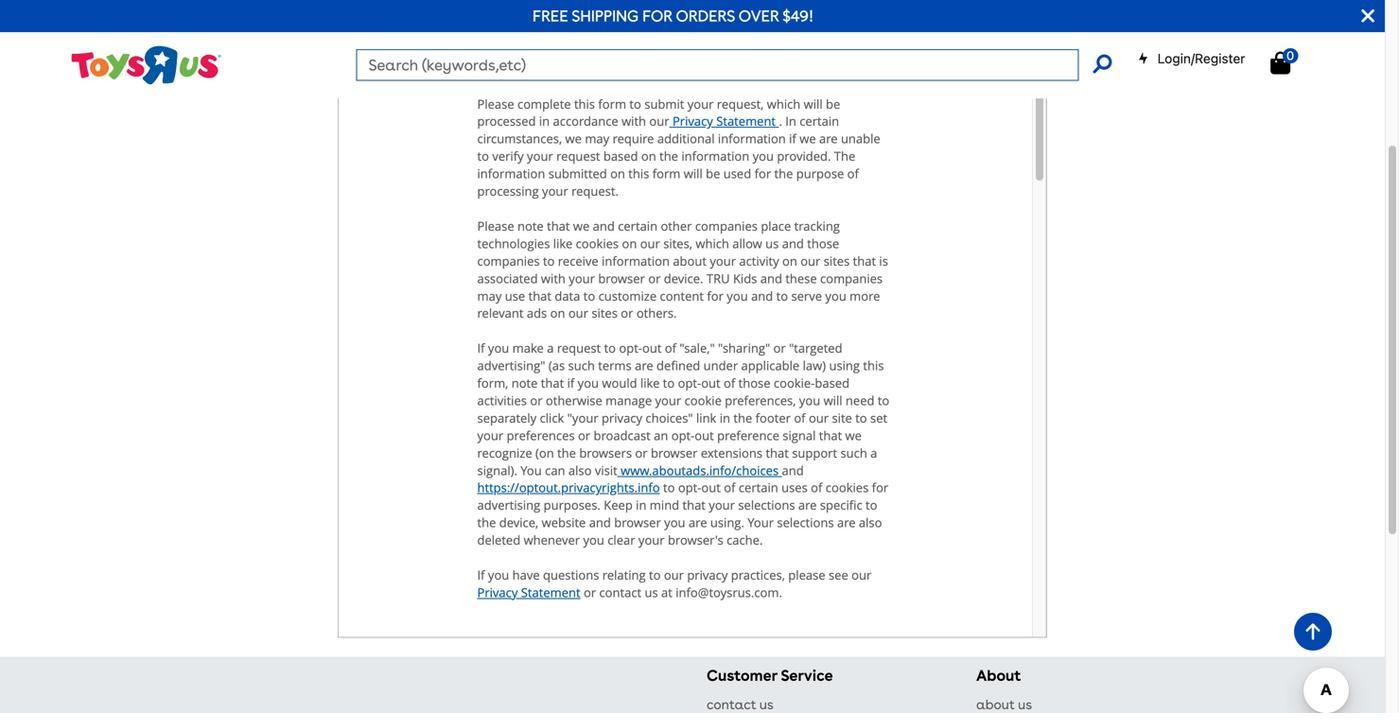 Task type: describe. For each thing, give the bounding box(es) containing it.
free shipping for orders over $49!
[[533, 7, 814, 25]]

about us
[[977, 697, 1032, 713]]

about
[[977, 667, 1021, 685]]

shopping bag image
[[1271, 52, 1291, 74]]

contact us
[[707, 697, 774, 713]]

login/register
[[1158, 51, 1246, 66]]

us for customer service
[[760, 697, 774, 713]]

us for about
[[1018, 697, 1032, 713]]

0 link
[[1271, 48, 1310, 75]]

free shipping for orders over $49! link
[[533, 7, 814, 25]]

about us link
[[977, 697, 1032, 713]]

login/register button
[[1138, 49, 1246, 68]]

close button image
[[1362, 6, 1375, 26]]



Task type: locate. For each thing, give the bounding box(es) containing it.
us
[[760, 697, 774, 713], [1018, 697, 1032, 713]]

0 horizontal spatial us
[[760, 697, 774, 713]]

contact
[[707, 697, 756, 713]]

None search field
[[356, 49, 1112, 81]]

us right about
[[1018, 697, 1032, 713]]

orders
[[676, 7, 735, 25]]

toys r us image
[[70, 44, 221, 87]]

Enter Keyword or Item No. search field
[[356, 49, 1079, 81]]

service
[[781, 667, 833, 685]]

1 horizontal spatial us
[[1018, 697, 1032, 713]]

$49!
[[783, 7, 814, 25]]

for
[[643, 7, 673, 25]]

shipping
[[572, 7, 639, 25]]

contact us link
[[707, 697, 774, 713]]

us down customer service
[[760, 697, 774, 713]]

about
[[977, 697, 1015, 713]]

customer service
[[707, 667, 833, 685]]

1 us from the left
[[760, 697, 774, 713]]

free
[[533, 7, 568, 25]]

2 us from the left
[[1018, 697, 1032, 713]]

0
[[1287, 48, 1295, 63]]

customer
[[707, 667, 778, 685]]

over
[[739, 7, 779, 25]]



Task type: vqa. For each thing, say whether or not it's contained in the screenshot.
The Free
yes



